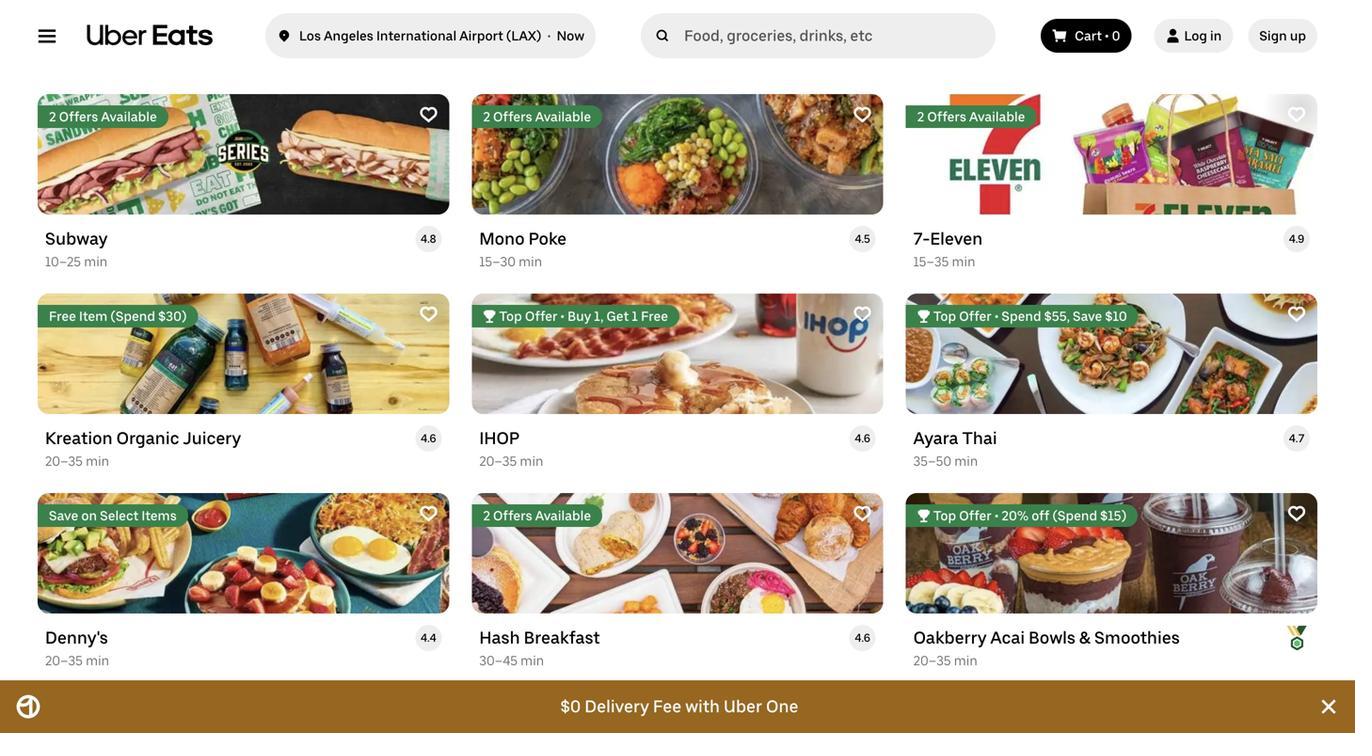 Task type: describe. For each thing, give the bounding box(es) containing it.
log
[[1185, 28, 1208, 44]]

0
[[1113, 28, 1121, 44]]

cart
[[1075, 28, 1103, 44]]

main navigation menu image
[[38, 26, 56, 45]]

log in
[[1185, 28, 1222, 44]]

1 • from the left
[[548, 28, 551, 44]]

los angeles international airport (lax) • now
[[299, 28, 585, 44]]

sign up
[[1260, 28, 1307, 44]]

Food, groceries, drinks, etc text field
[[685, 26, 989, 45]]

deliver to image
[[277, 24, 292, 47]]

with
[[686, 697, 720, 717]]

uber eats home image
[[87, 24, 213, 47]]

delivery
[[585, 697, 650, 717]]

now
[[557, 28, 585, 44]]

uber
[[724, 697, 763, 717]]

$0
[[561, 697, 581, 717]]

international
[[377, 28, 457, 44]]



Task type: vqa. For each thing, say whether or not it's contained in the screenshot.
Mexican
no



Task type: locate. For each thing, give the bounding box(es) containing it.
add to favorites image
[[419, 105, 438, 124], [1288, 105, 1307, 124], [1288, 305, 1307, 324]]

(lax)
[[506, 28, 542, 44]]

sign up link
[[1249, 19, 1318, 53]]

cart • 0
[[1075, 28, 1121, 44]]

los
[[299, 28, 321, 44]]

sign
[[1260, 28, 1288, 44]]

fee
[[653, 697, 682, 717]]

$0 delivery fee with uber one
[[561, 697, 799, 717]]

0 horizontal spatial •
[[548, 28, 551, 44]]

add to favorites image
[[854, 105, 873, 124], [419, 305, 438, 324], [854, 305, 873, 324], [419, 505, 438, 524], [854, 505, 873, 524], [1288, 505, 1307, 524]]

• left the now
[[548, 28, 551, 44]]

1 horizontal spatial •
[[1105, 28, 1110, 44]]

• left '0'
[[1105, 28, 1110, 44]]

up
[[1291, 28, 1307, 44]]

log in link
[[1155, 19, 1234, 53]]

one
[[766, 697, 799, 717]]

angeles
[[324, 28, 374, 44]]

•
[[548, 28, 551, 44], [1105, 28, 1110, 44]]

airport
[[460, 28, 504, 44]]

in
[[1211, 28, 1222, 44]]

2 • from the left
[[1105, 28, 1110, 44]]

$0 delivery fee with uber one link
[[56, 681, 1303, 733]]



